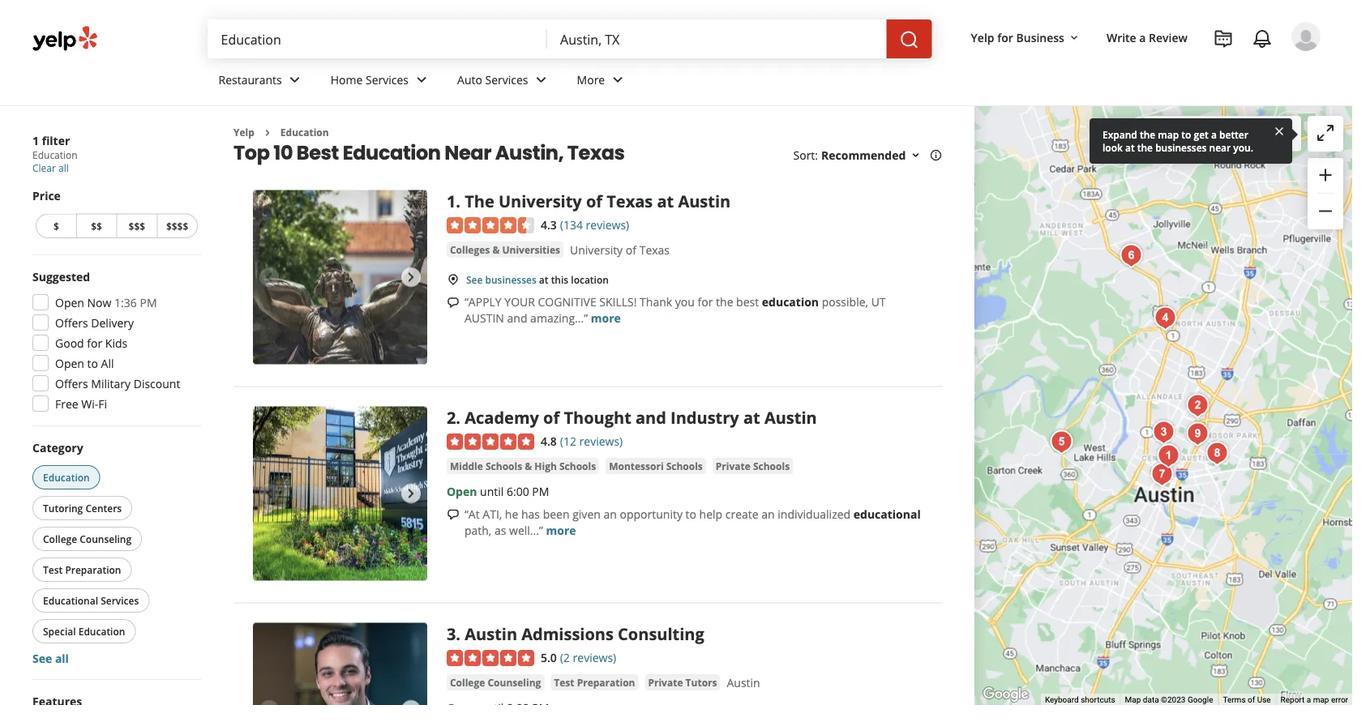 Task type: locate. For each thing, give the bounding box(es) containing it.
austin admissions consulting image
[[1148, 416, 1180, 449]]

schools up open until 6:00 pm
[[486, 459, 522, 473]]

test down (2 in the bottom left of the page
[[554, 676, 575, 689]]

1 vertical spatial 16 chevron down v2 image
[[909, 149, 922, 162]]

1 vertical spatial 1
[[447, 190, 456, 212]]

a right the write
[[1140, 30, 1146, 45]]

1 next image from the top
[[401, 484, 421, 503]]

the left "best"
[[716, 294, 733, 310]]

16 speech v2 image for 1
[[447, 296, 460, 309]]

reviews) inside (2 reviews) link
[[573, 650, 616, 665]]

suggested
[[32, 269, 90, 284]]

1 for 1 filter education clear all
[[32, 133, 39, 148]]

16 chevron down v2 image right business
[[1068, 31, 1081, 44]]

0 vertical spatial offers
[[55, 315, 88, 330]]

1 inside 1 filter education clear all
[[32, 133, 39, 148]]

amazing..."
[[530, 311, 588, 326]]

texas up 'the university of texas at austin' link
[[567, 139, 625, 166]]

more link
[[564, 58, 641, 105]]

0 vertical spatial test
[[43, 563, 63, 577]]

as right the get
[[1215, 126, 1227, 142]]

price group
[[32, 188, 201, 242]]

texas up (134 reviews) link
[[607, 190, 653, 212]]

see all button
[[32, 651, 69, 666]]

private up create
[[716, 459, 751, 473]]

0 horizontal spatial 24 chevron down v2 image
[[285, 70, 305, 90]]

write a review link
[[1100, 23, 1194, 52]]

university down (134 reviews)
[[570, 243, 623, 258]]

1 vertical spatial &
[[525, 459, 532, 473]]

as inside "at ati, he has been given an opportunity to help create an individualized educational path, as well..." more
[[495, 523, 506, 538]]

1 horizontal spatial map
[[1230, 126, 1254, 142]]

projects image
[[1214, 29, 1233, 49]]

4.8
[[541, 433, 557, 449]]

& inside button
[[525, 459, 532, 473]]

schools inside "link"
[[753, 459, 790, 473]]

2 vertical spatial open
[[447, 484, 477, 499]]

he
[[505, 506, 518, 522]]

for left business
[[998, 30, 1014, 45]]

for
[[998, 30, 1014, 45], [698, 294, 713, 310], [87, 335, 102, 351]]

0 vertical spatial preparation
[[65, 563, 121, 577]]

1 horizontal spatial yelp
[[971, 30, 995, 45]]

reviews) for and
[[579, 433, 623, 449]]

0 vertical spatial to
[[1182, 128, 1192, 141]]

reviews) down 'the university of texas at austin' link
[[586, 217, 629, 232]]

1 vertical spatial pm
[[532, 484, 549, 499]]

(134 reviews)
[[560, 217, 629, 232]]

. up 4.8 star rating image
[[456, 407, 461, 429]]

keyboard shortcuts
[[1045, 695, 1115, 705]]

1 vertical spatial university
[[570, 243, 623, 258]]

review
[[1149, 30, 1188, 45]]

Near text field
[[560, 30, 874, 48]]

1 vertical spatial more link
[[546, 523, 576, 538]]

create
[[726, 506, 759, 522]]

0 horizontal spatial counseling
[[80, 532, 131, 546]]

businesses inside expand the map to get a better look at the businesses near you.
[[1156, 141, 1207, 154]]

2 24 chevron down v2 image from the left
[[532, 70, 551, 90]]

private schools button
[[713, 458, 793, 474]]

0 vertical spatial .
[[456, 190, 461, 212]]

1 schools from the left
[[486, 459, 522, 473]]

4 schools from the left
[[753, 459, 790, 473]]

1 vertical spatial all
[[55, 651, 69, 666]]

1 horizontal spatial 24 chevron down v2 image
[[532, 70, 551, 90]]

university up 4.3 link at top
[[499, 190, 582, 212]]

16 chevron down v2 image left 16 info v2 icon
[[909, 149, 922, 162]]

0 horizontal spatial map
[[1158, 128, 1179, 141]]

None search field
[[208, 19, 935, 58]]

0 vertical spatial more link
[[591, 311, 621, 326]]

0 vertical spatial college counseling
[[43, 532, 131, 546]]

pm
[[140, 295, 157, 310], [532, 484, 549, 499]]

2 none field from the left
[[560, 30, 874, 48]]

1 vertical spatial see
[[32, 651, 52, 666]]

©2023
[[1161, 695, 1186, 705]]

services right home
[[366, 72, 409, 87]]

the right look
[[1138, 141, 1153, 154]]

educational
[[43, 594, 98, 607]]

1 vertical spatial next image
[[401, 700, 421, 705]]

college counseling inside college counseling link
[[450, 676, 541, 689]]

a right the get
[[1211, 128, 1217, 141]]

1 horizontal spatial a
[[1211, 128, 1217, 141]]

1 vertical spatial a
[[1211, 128, 1217, 141]]

1 vertical spatial as
[[495, 523, 506, 538]]

2 previous image from the top
[[259, 484, 279, 503]]

and down your
[[507, 311, 527, 326]]

user actions element
[[958, 20, 1344, 120]]

education right 16 chevron right v2 image
[[280, 126, 329, 139]]

use
[[1257, 695, 1271, 705]]

1 16 speech v2 image from the top
[[447, 296, 460, 309]]

0 vertical spatial private
[[716, 459, 751, 473]]

see
[[466, 273, 483, 287], [32, 651, 52, 666]]

texas up thank at the top
[[640, 243, 670, 258]]

path,
[[465, 523, 492, 538]]

educational services
[[43, 594, 139, 607]]

24 chevron down v2 image
[[412, 70, 431, 90], [532, 70, 551, 90]]

1 horizontal spatial 16 chevron down v2 image
[[1068, 31, 1081, 44]]

businesses up your
[[485, 273, 537, 287]]

24 chevron down v2 image for more
[[608, 70, 628, 90]]

services up special education
[[101, 594, 139, 607]]

shortcuts
[[1081, 695, 1115, 705]]

map left the get
[[1158, 128, 1179, 141]]

1 horizontal spatial pm
[[532, 484, 549, 499]]

reviews) inside (134 reviews) link
[[586, 217, 629, 232]]

education inside button
[[43, 471, 90, 484]]

map left moves
[[1230, 126, 1254, 142]]

16 speech v2 image down 16 marker v2 image on the top left of the page
[[447, 296, 460, 309]]

16 chevron down v2 image inside yelp for business button
[[1068, 31, 1081, 44]]

top
[[234, 139, 270, 166]]

austin
[[678, 190, 731, 212], [765, 407, 817, 429], [465, 623, 517, 645], [727, 675, 760, 691]]

free
[[55, 396, 78, 412]]

& down the 4.3 star rating "image"
[[493, 243, 500, 256]]

college counseling
[[43, 532, 131, 546], [450, 676, 541, 689]]

education down category
[[43, 471, 90, 484]]

24 chevron down v2 image for home services
[[412, 70, 431, 90]]

none field up business categories element
[[560, 30, 874, 48]]

tutoring
[[43, 502, 83, 515]]

college counseling button down the 5 star rating image
[[447, 675, 544, 691]]

0 horizontal spatial more
[[546, 523, 576, 538]]

reviews) inside (12 reviews) link
[[579, 433, 623, 449]]

to left all
[[87, 356, 98, 371]]

offers for offers delivery
[[55, 315, 88, 330]]

to left the get
[[1182, 128, 1192, 141]]

centers
[[85, 502, 122, 515]]

onramp college counseling image
[[1146, 459, 1179, 491]]

educational
[[854, 506, 921, 522]]

best
[[736, 294, 759, 310]]

services
[[366, 72, 409, 87], [485, 72, 528, 87], [101, 594, 139, 607]]

1 vertical spatial more
[[546, 523, 576, 538]]

24 chevron down v2 image inside restaurants link
[[285, 70, 305, 90]]

0 vertical spatial group
[[1308, 158, 1344, 229]]

business categories element
[[206, 58, 1321, 105]]

1 left the
[[447, 190, 456, 212]]

at
[[1126, 141, 1135, 154], [657, 190, 674, 212], [539, 273, 549, 287], [744, 407, 760, 429]]

1 horizontal spatial private
[[716, 459, 751, 473]]

preparation down (2 reviews)
[[577, 676, 635, 689]]

0 horizontal spatial a
[[1140, 30, 1146, 45]]

. for 2
[[456, 407, 461, 429]]

none field near
[[560, 30, 874, 48]]

1 horizontal spatial an
[[762, 506, 775, 522]]

0 horizontal spatial 16 chevron down v2 image
[[909, 149, 922, 162]]

college counseling link
[[447, 675, 544, 691]]

yelp for yelp for business
[[971, 30, 995, 45]]

1 vertical spatial businesses
[[485, 273, 537, 287]]

college counseling button down tutoring centers button
[[32, 527, 142, 551]]

0 horizontal spatial none field
[[221, 30, 534, 48]]

open down good
[[55, 356, 84, 371]]

reviews) down thought
[[579, 433, 623, 449]]

until
[[480, 484, 504, 499]]

test preparation button up the educational services
[[32, 558, 132, 582]]

yelp for business
[[971, 30, 1065, 45]]

offers
[[55, 315, 88, 330], [55, 376, 88, 391]]

expand map image
[[1316, 123, 1336, 143]]

map inside expand the map to get a better look at the businesses near you.
[[1158, 128, 1179, 141]]

next image
[[401, 267, 421, 287]]

and inside possible, ut austin and amazing..."
[[507, 311, 527, 326]]

college counseling down the 5 star rating image
[[450, 676, 541, 689]]

test preparation button down (2 reviews)
[[551, 675, 639, 691]]

1 . from the top
[[456, 190, 461, 212]]

open now 1:36 pm
[[55, 295, 157, 310]]

0 horizontal spatial and
[[507, 311, 527, 326]]

education
[[280, 126, 329, 139], [343, 139, 441, 166], [32, 148, 78, 162], [43, 471, 90, 484], [78, 625, 125, 638]]

1 offers from the top
[[55, 315, 88, 330]]

16 chevron down v2 image inside recommended popup button
[[909, 149, 922, 162]]

1 vertical spatial offers
[[55, 376, 88, 391]]

of down (134 reviews)
[[626, 243, 637, 258]]

previous image for 1
[[259, 267, 279, 287]]

private tutors
[[648, 676, 717, 689]]

24 chevron down v2 image right the 'auto services'
[[532, 70, 551, 90]]

1 vertical spatial slideshow element
[[253, 407, 427, 581]]

counseling inside college counseling link
[[488, 676, 541, 689]]

0 vertical spatial as
[[1215, 126, 1227, 142]]

schools right the montessori
[[666, 459, 703, 473]]

(134
[[560, 217, 583, 232]]

yelp left 16 chevron right v2 image
[[234, 126, 254, 139]]

for inside group
[[87, 335, 102, 351]]

and up montessori schools
[[636, 407, 666, 429]]

3
[[447, 623, 456, 645]]

academy of thought and industry at austin image
[[1182, 390, 1214, 422], [253, 407, 427, 581]]

ati,
[[483, 506, 502, 522]]

0 horizontal spatial college counseling button
[[32, 527, 142, 551]]

special
[[43, 625, 76, 638]]

0 horizontal spatial to
[[87, 356, 98, 371]]

1 previous image from the top
[[259, 267, 279, 287]]

offers for offers military discount
[[55, 376, 88, 391]]

24 chevron down v2 image right more in the left top of the page
[[608, 70, 628, 90]]

0 horizontal spatial an
[[604, 506, 617, 522]]

more down been
[[546, 523, 576, 538]]

texas
[[567, 139, 625, 166], [607, 190, 653, 212], [640, 243, 670, 258]]

more link down skills!
[[591, 311, 621, 326]]

pm right 1:36
[[140, 295, 157, 310]]

been
[[543, 506, 570, 522]]

more link down been
[[546, 523, 576, 538]]

2 . from the top
[[456, 407, 461, 429]]

(2 reviews)
[[560, 650, 616, 665]]

the right expand
[[1140, 128, 1156, 141]]

0 horizontal spatial more link
[[546, 523, 576, 538]]

counseling inside group
[[80, 532, 131, 546]]

the university of texas at austin image
[[253, 190, 427, 364]]

test preparation
[[43, 563, 121, 577], [554, 676, 635, 689]]

middle schools & high schools link
[[447, 458, 599, 474]]

0 vertical spatial &
[[493, 243, 500, 256]]

1 left filter
[[32, 133, 39, 148]]

2 16 speech v2 image from the top
[[447, 508, 460, 521]]

private tutors link
[[645, 675, 720, 691]]

0 vertical spatial pm
[[140, 295, 157, 310]]

0 horizontal spatial pm
[[140, 295, 157, 310]]

counseling for the topmost college counseling button
[[80, 532, 131, 546]]

zoom in image
[[1316, 165, 1336, 185]]

1 24 chevron down v2 image from the left
[[285, 70, 305, 90]]

map region
[[967, 39, 1353, 705]]

for inside button
[[998, 30, 1014, 45]]

for down offers delivery
[[87, 335, 102, 351]]

1 vertical spatial open
[[55, 356, 84, 371]]

more down skills!
[[591, 311, 621, 326]]

at up university of texas
[[657, 190, 674, 212]]

16 speech v2 image left "at
[[447, 508, 460, 521]]

1 vertical spatial reviews)
[[579, 433, 623, 449]]

test preparation up the educational services
[[43, 563, 121, 577]]

given
[[573, 506, 601, 522]]

0 vertical spatial see
[[466, 273, 483, 287]]

2 vertical spatial .
[[456, 623, 461, 645]]

previous image
[[259, 267, 279, 287], [259, 484, 279, 503]]

all
[[58, 161, 69, 175], [55, 651, 69, 666]]

for right you
[[698, 294, 713, 310]]

see right 16 marker v2 image on the top left of the page
[[466, 273, 483, 287]]

military
[[91, 376, 131, 391]]

1 vertical spatial test preparation
[[554, 676, 635, 689]]

test up educational
[[43, 563, 63, 577]]

private left tutors
[[648, 676, 683, 689]]

1 vertical spatial preparation
[[577, 676, 635, 689]]

all right clear
[[58, 161, 69, 175]]

offers up free
[[55, 376, 88, 391]]

0 horizontal spatial college counseling
[[43, 532, 131, 546]]

1 24 chevron down v2 image from the left
[[412, 70, 431, 90]]

a right report
[[1307, 695, 1311, 705]]

yelp link
[[234, 126, 254, 139]]

. left the
[[456, 190, 461, 212]]

2 next image from the top
[[401, 700, 421, 705]]

as down 'ati,'
[[495, 523, 506, 538]]

good for kids
[[55, 335, 128, 351]]

1 vertical spatial counseling
[[488, 676, 541, 689]]

schools for private
[[753, 459, 790, 473]]

1 horizontal spatial none field
[[560, 30, 874, 48]]

businesses left near
[[1156, 141, 1207, 154]]

group containing suggested
[[28, 268, 201, 417]]

university
[[499, 190, 582, 212], [570, 243, 623, 258]]

college counseling down tutoring centers button
[[43, 532, 131, 546]]

16 speech v2 image
[[447, 296, 460, 309], [447, 508, 460, 521]]

0 vertical spatial next image
[[401, 484, 421, 503]]

an right create
[[762, 506, 775, 522]]

group
[[1308, 158, 1344, 229], [28, 268, 201, 417], [29, 440, 201, 667]]

map
[[1230, 126, 1254, 142], [1158, 128, 1179, 141], [1313, 695, 1329, 705]]

colleges & universities link
[[447, 242, 564, 258]]

educational services button
[[32, 589, 149, 613]]

ruby a. image
[[1292, 22, 1321, 51]]

preparation up the educational services
[[65, 563, 121, 577]]

for for business
[[998, 30, 1014, 45]]

24 chevron down v2 image inside more link
[[608, 70, 628, 90]]

services for home services
[[366, 72, 409, 87]]

previous image
[[259, 700, 279, 705]]

zoom out image
[[1316, 201, 1336, 221]]

services right auto
[[485, 72, 528, 87]]

0 vertical spatial reviews)
[[586, 217, 629, 232]]

2 24 chevron down v2 image from the left
[[608, 70, 628, 90]]

16 speech v2 image for 2
[[447, 508, 460, 521]]

well..."
[[509, 523, 543, 538]]

1 horizontal spatial preparation
[[577, 676, 635, 689]]

None field
[[221, 30, 534, 48], [560, 30, 874, 48]]

3 schools from the left
[[666, 459, 703, 473]]

private for private schools
[[716, 459, 751, 473]]

austin,
[[495, 139, 564, 166]]

a for write
[[1140, 30, 1146, 45]]

open up "at
[[447, 484, 477, 499]]

0 vertical spatial college
[[43, 532, 77, 546]]

1 horizontal spatial more link
[[591, 311, 621, 326]]

help
[[699, 506, 723, 522]]

1 horizontal spatial 24 chevron down v2 image
[[608, 70, 628, 90]]

to left help
[[686, 506, 697, 522]]

0 vertical spatial 16 speech v2 image
[[447, 296, 460, 309]]

. for 1
[[456, 190, 461, 212]]

3 . from the top
[[456, 623, 461, 645]]

skills!
[[600, 294, 637, 310]]

services inside button
[[101, 594, 139, 607]]

search
[[1177, 126, 1212, 142]]

private for private tutors
[[648, 676, 683, 689]]

2 vertical spatial for
[[87, 335, 102, 351]]

24 chevron down v2 image
[[285, 70, 305, 90], [608, 70, 628, 90]]

16 chevron down v2 image for yelp for business
[[1068, 31, 1081, 44]]

1 horizontal spatial services
[[366, 72, 409, 87]]

1 horizontal spatial test
[[554, 676, 575, 689]]

0 horizontal spatial 24 chevron down v2 image
[[412, 70, 431, 90]]

recommended
[[821, 148, 906, 163]]

2 schools from the left
[[560, 459, 596, 473]]

of left the use
[[1248, 695, 1255, 705]]

0 vertical spatial counseling
[[80, 532, 131, 546]]

see for see businesses at this location
[[466, 273, 483, 287]]

map for to
[[1158, 128, 1179, 141]]

test preparation link
[[551, 675, 639, 691]]

college down the 5 star rating image
[[450, 676, 485, 689]]

pm right 6:00
[[532, 484, 549, 499]]

clear all link
[[32, 161, 69, 175]]

all inside 1 filter education clear all
[[58, 161, 69, 175]]

2 vertical spatial group
[[29, 440, 201, 667]]

none field up home services
[[221, 30, 534, 48]]

Find text field
[[221, 30, 534, 48]]

academy
[[465, 407, 539, 429]]

16 chevron down v2 image
[[1068, 31, 1081, 44], [909, 149, 922, 162]]

. up the 5 star rating image
[[456, 623, 461, 645]]

1 vertical spatial test preparation button
[[551, 675, 639, 691]]

1 horizontal spatial counseling
[[488, 676, 541, 689]]

all down special
[[55, 651, 69, 666]]

yelp inside yelp for business button
[[971, 30, 995, 45]]

test preparation down (2 reviews)
[[554, 676, 635, 689]]

an right given
[[604, 506, 617, 522]]

pm for open until 6:00 pm
[[532, 484, 549, 499]]

education down educational services button
[[78, 625, 125, 638]]

delivery
[[91, 315, 134, 330]]

reviews) up test preparation link
[[573, 650, 616, 665]]

1 horizontal spatial and
[[636, 407, 666, 429]]

4.3 star rating image
[[447, 217, 534, 234]]

terms of use
[[1223, 695, 1271, 705]]

24 chevron down v2 image inside home services link
[[412, 70, 431, 90]]

& left high
[[525, 459, 532, 473]]

schools for middle
[[486, 459, 522, 473]]

of up (134 reviews) link
[[586, 190, 603, 212]]

counseling down the 5 star rating image
[[488, 676, 541, 689]]

test for the left test preparation button
[[43, 563, 63, 577]]

1 for 1 . the university of texas at austin
[[447, 190, 456, 212]]

at right look
[[1126, 141, 1135, 154]]

moves
[[1257, 126, 1292, 142]]

0 horizontal spatial preparation
[[65, 563, 121, 577]]

slideshow element
[[253, 190, 427, 364], [253, 407, 427, 581], [253, 623, 427, 705]]

open
[[55, 295, 84, 310], [55, 356, 84, 371], [447, 484, 477, 499]]

possible, ut austin and amazing..."
[[465, 294, 886, 326]]

sankalpa academy image
[[1201, 437, 1234, 470]]

0 vertical spatial slideshow element
[[253, 190, 427, 364]]

2 vertical spatial a
[[1307, 695, 1311, 705]]

yelp left business
[[971, 30, 995, 45]]

(134 reviews) link
[[560, 215, 629, 233]]

24 chevron down v2 image left auto
[[412, 70, 431, 90]]

0 horizontal spatial 1
[[32, 133, 39, 148]]

college down the tutoring
[[43, 532, 77, 546]]

0 vertical spatial test preparation button
[[32, 558, 132, 582]]

next image for third slideshow element from the top of the page
[[401, 700, 421, 705]]

0 horizontal spatial test preparation
[[43, 563, 121, 577]]

1 slideshow element from the top
[[253, 190, 427, 364]]

open down suggested
[[55, 295, 84, 310]]

test
[[43, 563, 63, 577], [554, 676, 575, 689]]

24 chevron down v2 image inside auto services link
[[532, 70, 551, 90]]

1 vertical spatial 16 speech v2 image
[[447, 508, 460, 521]]

private inside "link"
[[716, 459, 751, 473]]

1 none field from the left
[[221, 30, 534, 48]]

"at
[[465, 506, 480, 522]]

24 chevron down v2 image right restaurants
[[285, 70, 305, 90]]

more inside "at ati, he has been given an opportunity to help create an individualized educational path, as well..." more
[[546, 523, 576, 538]]

map left error
[[1313, 695, 1329, 705]]

5.0
[[541, 650, 557, 665]]

1 filter education clear all
[[32, 133, 78, 175]]

next image
[[401, 484, 421, 503], [401, 700, 421, 705]]

1 vertical spatial group
[[28, 268, 201, 417]]

1 vertical spatial to
[[87, 356, 98, 371]]

1 vertical spatial private
[[648, 676, 683, 689]]

0 vertical spatial 1
[[32, 133, 39, 148]]

pm for open now 1:36 pm
[[140, 295, 157, 310]]

counseling down centers at the bottom left
[[80, 532, 131, 546]]

2 slideshow element from the top
[[253, 407, 427, 581]]

0 vertical spatial test preparation
[[43, 563, 121, 577]]

2 offers from the top
[[55, 376, 88, 391]]

1 vertical spatial .
[[456, 407, 461, 429]]

1 vertical spatial yelp
[[234, 126, 254, 139]]

the university of texas at austin link
[[465, 190, 731, 212]]

none field find
[[221, 30, 534, 48]]

more
[[591, 311, 621, 326], [546, 523, 576, 538]]

2 horizontal spatial for
[[998, 30, 1014, 45]]

better
[[1220, 128, 1249, 141]]

see for see all
[[32, 651, 52, 666]]

0 vertical spatial 16 chevron down v2 image
[[1068, 31, 1081, 44]]

schools up create
[[753, 459, 790, 473]]



Task type: vqa. For each thing, say whether or not it's contained in the screenshot.
Ranchos Cocina link
no



Task type: describe. For each thing, give the bounding box(es) containing it.
3 slideshow element from the top
[[253, 623, 427, 705]]

you.
[[1234, 141, 1254, 154]]

austin admissions consulting link
[[465, 623, 705, 645]]

search as map moves
[[1177, 126, 1292, 142]]

map data ©2023 google
[[1125, 695, 1213, 705]]

24 chevron down v2 image for restaurants
[[285, 70, 305, 90]]

home services link
[[318, 58, 444, 105]]

auto services
[[457, 72, 528, 87]]

16 chevron down v2 image for recommended
[[909, 149, 922, 162]]

middle schools & high schools button
[[447, 458, 599, 474]]

2 vertical spatial texas
[[640, 243, 670, 258]]

previous image for 2
[[259, 484, 279, 503]]

fi
[[98, 396, 107, 412]]

$$$$
[[166, 219, 188, 233]]

tutoring centers
[[43, 502, 122, 515]]

wi-
[[81, 396, 98, 412]]

filter
[[42, 133, 70, 148]]

0 vertical spatial university
[[499, 190, 582, 212]]

1 horizontal spatial more
[[591, 311, 621, 326]]

near
[[445, 139, 491, 166]]

1 horizontal spatial as
[[1215, 126, 1227, 142]]

1 horizontal spatial test preparation button
[[551, 675, 639, 691]]

$$
[[91, 219, 102, 233]]

16 chevron right v2 image
[[261, 126, 274, 139]]

to inside expand the map to get a better look at the businesses near you.
[[1182, 128, 1192, 141]]

test preparation inside test preparation link
[[554, 676, 635, 689]]

0 vertical spatial college counseling button
[[32, 527, 142, 551]]

collegestrategy image
[[1046, 426, 1078, 459]]

now
[[87, 295, 111, 310]]

montessori
[[609, 459, 664, 473]]

4.8 star rating image
[[447, 434, 534, 450]]

counseling for the bottommost college counseling button
[[488, 676, 541, 689]]

more link for of
[[591, 311, 621, 326]]

slideshow element for 2
[[253, 407, 427, 581]]

1 vertical spatial texas
[[607, 190, 653, 212]]

private tutors button
[[645, 675, 720, 691]]

austin
[[465, 311, 504, 326]]

kids
[[105, 335, 128, 351]]

4.8 link
[[541, 432, 557, 449]]

education down home services link on the top left of the page
[[343, 139, 441, 166]]

colleges & universities button
[[447, 242, 564, 258]]

(12 reviews) link
[[560, 432, 623, 449]]

you
[[675, 294, 695, 310]]

16 info v2 image
[[930, 149, 943, 162]]

$$ button
[[76, 214, 116, 238]]

1 an from the left
[[604, 506, 617, 522]]

1 . the university of texas at austin
[[447, 190, 731, 212]]

& inside button
[[493, 243, 500, 256]]

reviews) for texas
[[586, 217, 629, 232]]

education link
[[280, 126, 329, 139]]

0 horizontal spatial test preparation button
[[32, 558, 132, 582]]

recommended button
[[821, 148, 922, 163]]

open for open now 1:36 pm
[[55, 295, 84, 310]]

1 vertical spatial college counseling button
[[447, 675, 544, 691]]

search image
[[900, 30, 919, 50]]

restaurants link
[[206, 58, 318, 105]]

map for error
[[1313, 695, 1329, 705]]

copernicus stem, language and arts academy image
[[1182, 418, 1214, 450]]

montessori schools link
[[606, 458, 706, 474]]

the university of texas at austin image
[[1153, 440, 1185, 472]]

2
[[447, 407, 456, 429]]

1 horizontal spatial college
[[450, 676, 485, 689]]

write a review
[[1107, 30, 1188, 45]]

notifications image
[[1253, 29, 1272, 49]]

at left this in the top of the page
[[539, 273, 549, 287]]

at inside expand the map to get a better look at the businesses near you.
[[1126, 141, 1135, 154]]

admissions
[[522, 623, 614, 645]]

expand the map to get a better look at the businesses near you.
[[1103, 128, 1254, 154]]

24 chevron down v2 image for auto services
[[532, 70, 551, 90]]

possible,
[[822, 294, 868, 310]]

map for moves
[[1230, 126, 1254, 142]]

$$$ button
[[116, 214, 157, 238]]

next image for slideshow element associated with 2
[[401, 484, 421, 503]]

auto services link
[[444, 58, 564, 105]]

report
[[1281, 695, 1305, 705]]

see all
[[32, 651, 69, 666]]

google
[[1188, 695, 1213, 705]]

slideshow element for 1
[[253, 190, 427, 364]]

offers delivery
[[55, 315, 134, 330]]

10
[[273, 139, 293, 166]]

auto
[[457, 72, 482, 87]]

clear
[[32, 161, 56, 175]]

google image
[[979, 684, 1033, 705]]

0 horizontal spatial college
[[43, 532, 77, 546]]

a inside expand the map to get a better look at the businesses near you.
[[1211, 128, 1217, 141]]

more link for thought
[[546, 523, 576, 538]]

price
[[32, 188, 61, 204]]

home services
[[331, 72, 409, 87]]

open for open until 6:00 pm
[[447, 484, 477, 499]]

paul mitchell the school austin image
[[1150, 302, 1182, 334]]

education inside button
[[78, 625, 125, 638]]

4.3 link
[[541, 215, 557, 233]]

open until 6:00 pm
[[447, 484, 549, 499]]

3 . austin admissions consulting
[[447, 623, 705, 645]]

$
[[53, 219, 59, 233]]

group containing category
[[29, 440, 201, 667]]

ut
[[871, 294, 886, 310]]

top 10 best education near austin, texas
[[234, 139, 625, 166]]

cognitive
[[538, 294, 597, 310]]

$$$$ button
[[157, 214, 198, 238]]

open for open to all
[[55, 356, 84, 371]]

1 vertical spatial for
[[698, 294, 713, 310]]

16 marker v2 image
[[447, 273, 460, 286]]

thank
[[640, 294, 672, 310]]

of up 4.8 link
[[543, 407, 560, 429]]

education down filter
[[32, 148, 78, 162]]

schools for montessori
[[666, 459, 703, 473]]

for for kids
[[87, 335, 102, 351]]

a for report
[[1307, 695, 1311, 705]]

"at ati, he has been given an opportunity to help create an individualized educational path, as well..." more
[[465, 506, 921, 538]]

home
[[331, 72, 363, 87]]

to inside "at ati, he has been given an opportunity to help create an individualized educational path, as well..." more
[[686, 506, 697, 522]]

expand
[[1103, 128, 1138, 141]]

test for test preparation button to the right
[[554, 676, 575, 689]]

1 vertical spatial and
[[636, 407, 666, 429]]

terms
[[1223, 695, 1246, 705]]

individualized
[[778, 506, 851, 522]]

5.0 link
[[541, 648, 557, 666]]

sort:
[[793, 148, 818, 163]]

look
[[1103, 141, 1123, 154]]

restaurants
[[219, 72, 282, 87]]

best
[[297, 139, 339, 166]]

austin spanish academy image
[[1116, 240, 1148, 272]]

0 horizontal spatial businesses
[[485, 273, 537, 287]]

has
[[521, 506, 540, 522]]

report a map error link
[[1281, 695, 1349, 705]]

error
[[1331, 695, 1349, 705]]

services for auto services
[[485, 72, 528, 87]]

close image
[[1273, 124, 1286, 138]]

0 vertical spatial texas
[[567, 139, 625, 166]]

at right industry
[[744, 407, 760, 429]]

colleges
[[450, 243, 490, 256]]

. for 3
[[456, 623, 461, 645]]

yelp for yelp link
[[234, 126, 254, 139]]

keyboard
[[1045, 695, 1079, 705]]

free wi-fi
[[55, 396, 107, 412]]

private schools
[[716, 459, 790, 473]]

get
[[1194, 128, 1209, 141]]

2 an from the left
[[762, 506, 775, 522]]

services for educational services
[[101, 594, 139, 607]]

montessori schools button
[[606, 458, 706, 474]]

this
[[551, 273, 569, 287]]

1 horizontal spatial academy of thought and industry at austin image
[[1182, 390, 1214, 422]]

0 horizontal spatial academy of thought and industry at austin image
[[253, 407, 427, 581]]

expand the map to get a better look at the businesses near you. tooltip
[[1090, 118, 1293, 164]]

5 star rating image
[[447, 650, 534, 667]]



